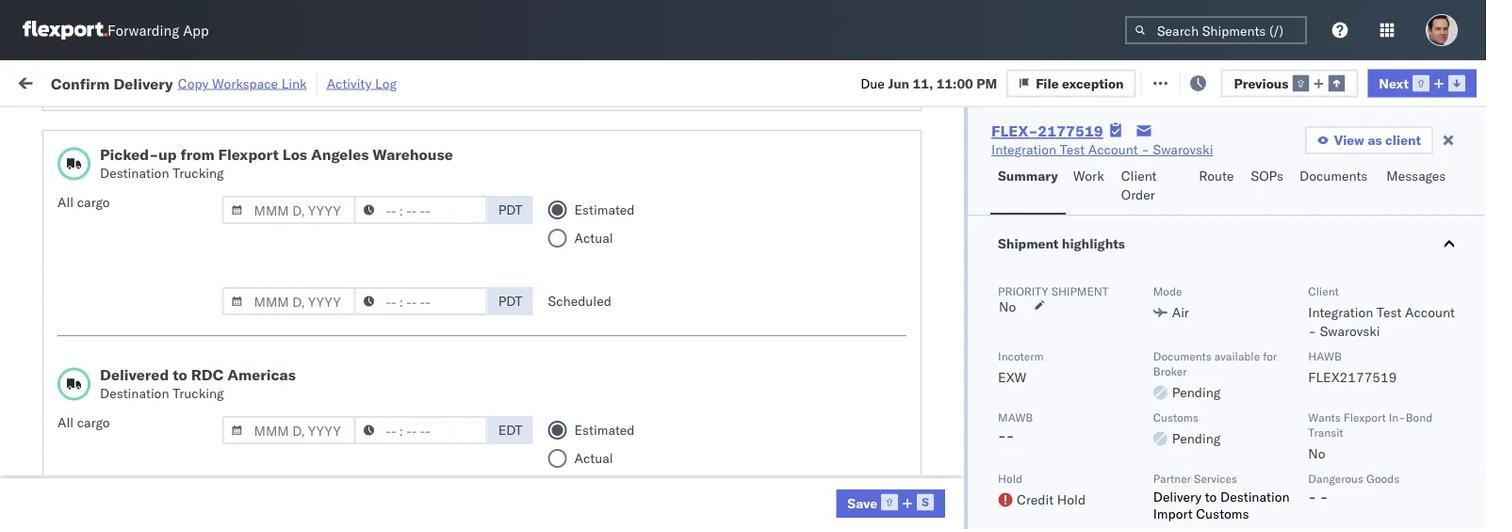 Task type: locate. For each thing, give the bounding box(es) containing it.
-- : -- -- text field left edt
[[354, 417, 488, 445]]

swarovski
[[1153, 141, 1213, 158], [769, 189, 830, 205], [1320, 323, 1380, 340]]

cargo
[[77, 194, 110, 211], [77, 415, 110, 431]]

from right up
[[180, 145, 215, 164]]

10 resize handle column header from the left
[[1396, 146, 1418, 530]]

ocean fcl
[[363, 189, 429, 205], [363, 438, 429, 454]]

1 integration test account - on ag from the left
[[485, 313, 688, 330]]

pending up services
[[1172, 431, 1221, 447]]

highlights
[[1062, 236, 1125, 252]]

1 vertical spatial los
[[178, 220, 199, 237]]

0 vertical spatial aug
[[179, 272, 205, 288]]

0 horizontal spatial documents
[[43, 280, 112, 297]]

client inside client integration test account - swarovski incoterm exw
[[1308, 284, 1339, 298]]

tclu6423271
[[947, 479, 1036, 495]]

integration test account - swarovski
[[991, 141, 1213, 158], [608, 189, 830, 205]]

4 resize handle column header from the left
[[453, 146, 476, 530]]

numbers
[[1140, 154, 1189, 168], [947, 162, 994, 176]]

1 lcl from the top
[[405, 313, 428, 330]]

batch
[[1381, 73, 1418, 90]]

estimated for pdt
[[574, 202, 635, 218]]

ocean fcl for 11:59 pm pdt, oct 10, 2023
[[363, 438, 429, 454]]

0 vertical spatial 2310512
[[867, 272, 924, 288]]

angeles down the 20,
[[202, 220, 250, 237]]

1 estimated from the top
[[574, 202, 635, 218]]

3 schedule from the top
[[43, 354, 99, 370]]

schedule delivery appointment button
[[43, 187, 232, 208], [43, 477, 232, 498]]

schedule down california
[[43, 478, 99, 495]]

0 vertical spatial to
[[173, 366, 187, 384]]

pickup inside the schedule pickup from long beach, california
[[103, 427, 143, 444]]

to left the rdc
[[173, 366, 187, 384]]

2 vertical spatial customs
[[1196, 506, 1249, 523]]

pickup inside schedule pickup from los angeles international airport
[[103, 220, 143, 237]]

2 actual from the top
[[574, 450, 613, 467]]

1 (do from the top
[[594, 230, 621, 247]]

risk
[[389, 73, 411, 90]]

flex-2177389
[[826, 438, 924, 454]]

work inside button
[[1073, 168, 1104, 184]]

flex-2310512 down flex-2006088
[[826, 396, 924, 413]]

1 vertical spatial air
[[1172, 304, 1189, 321]]

schedule delivery appointment link down the schedule pickup from long beach, california
[[43, 477, 232, 496]]

: left ready at left top
[[135, 117, 138, 131]]

2 schedule delivery appointment from the top
[[43, 478, 232, 495]]

2 mmm d, yyyy text field from the top
[[222, 417, 356, 445]]

0 horizontal spatial file exception
[[1036, 75, 1124, 91]]

appointment for jun
[[154, 478, 232, 495]]

1 so from the top
[[524, 230, 541, 247]]

:
[[135, 117, 138, 131], [434, 117, 437, 131]]

documents down upload at the left
[[43, 280, 112, 297]]

from down confirm pickup from los angeles, ca button
[[147, 354, 174, 370]]

2 schedule delivery appointment link from the top
[[43, 477, 232, 496]]

1 schedule from the top
[[43, 188, 99, 204]]

numbers inside container numbers
[[947, 162, 994, 176]]

schedule delivery appointment link down workitem button
[[43, 187, 232, 206]]

customs down "broker"
[[1153, 410, 1199, 425]]

0 vertical spatial los
[[282, 145, 307, 164]]

0 horizontal spatial numbers
[[947, 162, 994, 176]]

2310512 up 2177389
[[867, 396, 924, 413]]

all left 10:05
[[57, 194, 74, 211]]

4 ocean from the top
[[363, 479, 401, 496]]

numbers down container
[[947, 162, 994, 176]]

confirm inside confirm arrival at cfs button
[[43, 395, 91, 412]]

0 horizontal spatial angeles
[[202, 220, 250, 237]]

2 appointment from the top
[[154, 478, 232, 495]]

1 horizontal spatial documents
[[1153, 349, 1212, 363]]

1 vertical spatial swarovski
[[769, 189, 830, 205]]

upload customs clearance documents link
[[43, 261, 268, 298]]

2023 for 2:59 pm pdt, jun 2, 2023
[[219, 479, 251, 496]]

760
[[346, 73, 370, 90]]

numbers inside 'button'
[[1140, 154, 1189, 168]]

1 horizontal spatial work
[[1073, 168, 1104, 184]]

destination inside partner services delivery to destination import customs
[[1220, 489, 1290, 506]]

from inside confirm pickup from los angeles, ca
[[139, 303, 167, 319]]

pickup up airport
[[103, 220, 143, 237]]

karl
[[769, 479, 794, 496]]

lagerfeld
[[797, 479, 853, 496]]

1 ocean fcl from the top
[[363, 189, 429, 205]]

due jun 11, 11:00 pm
[[860, 75, 997, 91]]

1 horizontal spatial swarovski
[[1153, 141, 1213, 158]]

los down 2:00 am pdt, aug 17, 2023
[[170, 303, 191, 319]]

mmm d, yyyy text field for edt
[[222, 417, 356, 445]]

from up airport
[[147, 220, 174, 237]]

-- : -- -- text field
[[354, 287, 488, 316]]

2310512 down 2329631
[[867, 272, 924, 288]]

2 : from the left
[[434, 117, 437, 131]]

destination down picked-
[[100, 165, 169, 181]]

1 apple so storage (do not use) from the top
[[485, 230, 688, 247]]

shipment
[[1051, 284, 1109, 298]]

sops button
[[1243, 159, 1292, 215]]

gvcu5265864
[[947, 437, 1040, 454]]

1 vertical spatial import
[[1153, 506, 1193, 523]]

mode down shipment highlights button
[[1153, 284, 1182, 298]]

exception down search shipments (/) "text box" at right
[[1191, 73, 1253, 90]]

ca
[[43, 322, 61, 338]]

MMM D, YYYY text field
[[222, 196, 356, 224], [222, 417, 356, 445]]

confirm delivery copy workspace link
[[51, 74, 307, 93]]

schedule up california
[[43, 427, 99, 444]]

to
[[173, 366, 187, 384], [1205, 489, 1217, 506]]

1 mmm d, yyyy text field from the top
[[222, 196, 356, 224]]

2, down oct
[[203, 479, 215, 496]]

0 vertical spatial estimated
[[574, 202, 635, 218]]

confirm for pickup
[[43, 303, 91, 319]]

at inside button
[[137, 395, 149, 412]]

1 vertical spatial jul
[[187, 313, 204, 330]]

2023 right 16,
[[230, 396, 263, 413]]

schedule pickup from los angeles international airport link
[[43, 219, 268, 257]]

1 vertical spatial schedule delivery appointment
[[43, 478, 232, 495]]

2 horizontal spatial documents
[[1300, 168, 1368, 184]]

storage right edt
[[545, 438, 590, 454]]

2 fcl from the top
[[405, 438, 429, 454]]

0 vertical spatial client
[[1121, 168, 1157, 184]]

1 flex-2310512 from the top
[[826, 272, 924, 288]]

ocean
[[363, 189, 401, 205], [363, 313, 401, 330], [363, 438, 401, 454], [363, 479, 401, 496]]

flexport. image
[[23, 21, 107, 40]]

import up ready at left top
[[159, 73, 201, 90]]

ocean lcl
[[363, 313, 428, 330], [363, 479, 428, 496]]

aug for 17,
[[179, 272, 205, 288]]

-- : -- -- text field
[[354, 196, 488, 224], [354, 417, 488, 445]]

2 apple from the top
[[485, 438, 520, 454]]

exception up 2177519
[[1062, 75, 1124, 91]]

pickup inside confirm pickup from los angeles, ca
[[95, 303, 136, 319]]

ocean lcl for 11:59 pm pdt, jul 2, 2023
[[363, 313, 428, 330]]

2 storage from the top
[[545, 438, 590, 454]]

for right available on the right of the page
[[1263, 349, 1277, 363]]

pending
[[1172, 384, 1221, 401], [1172, 431, 1221, 447]]

-- : -- -- text field down the mode button
[[354, 196, 488, 224]]

1 vertical spatial no
[[999, 299, 1016, 315]]

actual for pdt
[[574, 230, 613, 246]]

1 vertical spatial use)
[[654, 438, 688, 454]]

mmm d, yyyy text field for pdt
[[222, 196, 356, 224]]

11:59 down confirm arrival at cfs button
[[90, 438, 126, 454]]

schedule delivery appointment for am
[[43, 188, 232, 204]]

pickup down the "2:00" at the left bottom
[[95, 303, 136, 319]]

8 resize handle column header from the left
[[1038, 146, 1060, 530]]

confirm up ca at the bottom left of page
[[43, 303, 91, 319]]

0 vertical spatial air
[[363, 272, 380, 288]]

0 horizontal spatial file
[[1036, 75, 1059, 91]]

los down the 10:05 am pdt, jul 20, 2023
[[178, 220, 199, 237]]

log
[[375, 75, 397, 91]]

appointment
[[154, 188, 232, 204], [154, 478, 232, 495]]

flex-2310512 for 9:00 pm pdt, aug 16, 2023
[[826, 396, 924, 413]]

appointment down oct
[[154, 478, 232, 495]]

route
[[1199, 168, 1234, 184]]

1 fcl from the top
[[405, 189, 429, 205]]

0 horizontal spatial at
[[137, 395, 149, 412]]

2 use) from the top
[[654, 438, 688, 454]]

to down services
[[1205, 489, 1217, 506]]

los inside confirm pickup from los angeles, ca
[[170, 303, 191, 319]]

Search Shipments (/) text field
[[1125, 16, 1307, 44]]

schedule delivery appointment button for am
[[43, 187, 232, 208]]

documents for documents
[[1300, 168, 1368, 184]]

0 vertical spatial flex-2310512
[[826, 272, 924, 288]]

no right snoozed
[[442, 117, 457, 131]]

0 vertical spatial integration test account - swarovski
[[991, 141, 1213, 158]]

destination inside delivered to rdc americas destination trucking
[[100, 385, 169, 402]]

2 apple so storage (do not use) from the top
[[485, 438, 688, 454]]

schedule delivery appointment down workitem button
[[43, 188, 232, 204]]

integration test account - swarovski link
[[991, 140, 1213, 159]]

storage up scheduled on the bottom
[[545, 230, 590, 247]]

schedule up international
[[43, 220, 99, 237]]

schedule for phoenix
[[43, 354, 99, 370]]

0 vertical spatial am
[[130, 189, 151, 205]]

0 vertical spatial flexport
[[218, 145, 279, 164]]

2023 right the 10,
[[236, 438, 269, 454]]

flex- for 11:59 pm pdt, oct 10, 2023
[[826, 438, 867, 454]]

not for flex-2329631
[[625, 230, 651, 247]]

mbl/mawb
[[1070, 154, 1137, 168]]

due
[[860, 75, 885, 91]]

1 vertical spatial aug
[[178, 396, 203, 413]]

at left cfs
[[137, 395, 149, 412]]

1 trucking from the top
[[173, 165, 224, 181]]

1 vertical spatial ocean fcl
[[363, 438, 429, 454]]

actions
[[1430, 154, 1469, 168]]

all for picked-
[[57, 194, 74, 211]]

client up hawb
[[1308, 284, 1339, 298]]

0 vertical spatial pdt
[[498, 202, 522, 218]]

0 horizontal spatial client
[[1121, 168, 1157, 184]]

client up order
[[1121, 168, 1157, 184]]

confirm inside confirm pickup from los angeles, ca
[[43, 303, 91, 319]]

(do for flex-2329631
[[594, 230, 621, 247]]

: for status
[[135, 117, 138, 131]]

0 vertical spatial lcl
[[405, 313, 428, 330]]

shipment highlights
[[998, 236, 1125, 252]]

1 horizontal spatial to
[[1205, 489, 1217, 506]]

jul up phoenix
[[187, 313, 204, 330]]

1 actual from the top
[[574, 230, 613, 246]]

1 vertical spatial pending
[[1172, 431, 1221, 447]]

2 (do from the top
[[594, 438, 621, 454]]

client order
[[1121, 168, 1157, 203]]

1 vertical spatial schedule delivery appointment button
[[43, 477, 232, 498]]

jun down oct
[[178, 479, 200, 496]]

2 vertical spatial swarovski
[[1320, 323, 1380, 340]]

file down search shipments (/) "text box" at right
[[1165, 73, 1188, 90]]

am right 10:05
[[130, 189, 151, 205]]

mmm d, yyyy text field down the picked-up from flexport los angeles warehouse destination trucking
[[222, 196, 356, 224]]

2310512 for 9:00 pm pdt, aug 16, 2023
[[867, 396, 924, 413]]

1 apple from the top
[[485, 230, 520, 247]]

: up the warehouse
[[434, 117, 437, 131]]

forwarding app link
[[23, 21, 209, 40]]

0 vertical spatial swarovski
[[1153, 141, 1213, 158]]

all cargo
[[57, 194, 110, 211], [57, 415, 110, 431]]

all cargo up international
[[57, 194, 110, 211]]

1 vertical spatial at
[[137, 395, 149, 412]]

from inside the picked-up from flexport los angeles warehouse destination trucking
[[180, 145, 215, 164]]

1 on from the left
[[647, 313, 666, 330]]

oct
[[187, 438, 209, 454]]

2 11:59 from the top
[[90, 438, 126, 454]]

air up "broker"
[[1172, 304, 1189, 321]]

flexport inside the picked-up from flexport los angeles warehouse destination trucking
[[218, 145, 279, 164]]

1 vertical spatial apple so storage (do not use)
[[485, 438, 688, 454]]

integration test account - on ag
[[485, 313, 688, 330], [608, 313, 811, 330]]

cargo down deadline
[[77, 194, 110, 211]]

angeles
[[311, 145, 369, 164], [202, 220, 250, 237]]

file exception button
[[1136, 67, 1265, 96], [1136, 67, 1265, 96], [1007, 69, 1136, 97], [1007, 69, 1136, 97]]

schedule pickup from phoenix
[[43, 354, 225, 370]]

2, for jun
[[203, 479, 215, 496]]

11:59 for confirm
[[90, 313, 126, 330]]

jul left the 20,
[[188, 189, 205, 205]]

appointment down deadline button
[[154, 188, 232, 204]]

2 lcl from the top
[[405, 479, 428, 496]]

0 vertical spatial destination
[[100, 165, 169, 181]]

delivery down the schedule pickup from long beach, california
[[103, 478, 151, 495]]

confirm arrival at cfs button
[[43, 394, 177, 415]]

copy workspace link button
[[178, 75, 307, 91]]

schedule delivery appointment button down workitem button
[[43, 187, 232, 208]]

cargo for delivered
[[77, 415, 110, 431]]

documents up "broker"
[[1153, 349, 1212, 363]]

trucking inside delivered to rdc americas destination trucking
[[173, 385, 224, 402]]

test inside integration test account - swarovski link
[[1060, 141, 1085, 158]]

air right mmm d, yyyy text box
[[363, 272, 380, 288]]

1 schedule delivery appointment link from the top
[[43, 187, 232, 206]]

account
[[1088, 141, 1138, 158], [705, 189, 754, 205], [1405, 304, 1455, 321], [582, 313, 632, 330], [705, 313, 754, 330], [705, 479, 754, 496]]

pm for integration test account - karl lagerfeld
[[121, 479, 142, 496]]

1 schedule delivery appointment from the top
[[43, 188, 232, 204]]

1 horizontal spatial on
[[769, 313, 789, 330]]

1 resize handle column header from the left
[[265, 146, 287, 530]]

los inside schedule pickup from los angeles international airport
[[178, 220, 199, 237]]

1 vertical spatial ocean lcl
[[363, 479, 428, 496]]

0 vertical spatial all cargo
[[57, 194, 110, 211]]

picked-
[[100, 145, 158, 164]]

file exception up 2177519
[[1036, 75, 1124, 91]]

0 vertical spatial no
[[442, 117, 457, 131]]

no inside wants flexport in-bond transit no
[[1308, 446, 1325, 462]]

2 all from the top
[[57, 415, 74, 431]]

1 horizontal spatial for
[[1263, 349, 1277, 363]]

flex-2310512 up flex-2389690
[[826, 272, 924, 288]]

1 vertical spatial integration test account - swarovski
[[608, 189, 830, 205]]

-- for flex-2132512
[[1070, 479, 1086, 496]]

flex-
[[991, 122, 1038, 140], [826, 189, 867, 205], [826, 230, 867, 247], [826, 272, 867, 288], [826, 313, 867, 330], [826, 355, 867, 371], [826, 396, 867, 413], [826, 438, 867, 454], [826, 479, 867, 496]]

schedule for los
[[43, 220, 99, 237]]

swarovski up hawb
[[1320, 323, 1380, 340]]

as
[[1368, 132, 1382, 148]]

for left "work,"
[[179, 117, 195, 131]]

1 vertical spatial client
[[1308, 284, 1339, 298]]

0 vertical spatial ocean fcl
[[363, 189, 429, 205]]

2023 right the 20,
[[232, 189, 265, 205]]

messages button
[[1379, 159, 1456, 215]]

flex- for 11:59 pm pdt, jul 2, 2023
[[826, 313, 867, 330]]

jun
[[888, 75, 909, 91], [178, 479, 200, 496]]

next
[[1379, 75, 1409, 91]]

1 vertical spatial for
[[1263, 349, 1277, 363]]

1 vertical spatial not
[[625, 438, 651, 454]]

1 pdt from the top
[[498, 202, 522, 218]]

2 vertical spatial los
[[170, 303, 191, 319]]

1 storage from the top
[[545, 230, 590, 247]]

2 -- : -- -- text field from the top
[[354, 417, 488, 445]]

10,
[[213, 438, 233, 454]]

2 pdt from the top
[[498, 293, 522, 310]]

1 vertical spatial confirm
[[43, 303, 91, 319]]

0 horizontal spatial import
[[159, 73, 201, 90]]

0 horizontal spatial :
[[135, 117, 138, 131]]

1 ag from the left
[[670, 313, 688, 330]]

documents inside documents available for broker
[[1153, 349, 1212, 363]]

pdt,
[[155, 189, 184, 205], [146, 272, 176, 288], [153, 313, 183, 330], [145, 396, 175, 413], [153, 438, 183, 454], [145, 479, 175, 496]]

2 not from the top
[[625, 438, 651, 454]]

1 ocean lcl from the top
[[363, 313, 428, 330]]

los for angeles,
[[170, 303, 191, 319]]

1 vertical spatial mmm d, yyyy text field
[[222, 417, 356, 445]]

apple so storage (do not use) for flex-2177389
[[485, 438, 688, 454]]

destination down delivered
[[100, 385, 169, 402]]

flexport left in-
[[1344, 410, 1386, 425]]

angeles down progress
[[311, 145, 369, 164]]

1 2310512 from the top
[[867, 272, 924, 288]]

0 vertical spatial confirm
[[51, 74, 110, 93]]

pm for integration test account - on ag
[[130, 313, 150, 330]]

snoozed
[[390, 117, 434, 131]]

0 horizontal spatial flexport
[[218, 145, 279, 164]]

2 ocean fcl from the top
[[363, 438, 429, 454]]

delivery up ready at left top
[[113, 74, 173, 93]]

2023 for 2:00 am pdt, aug 17, 2023
[[231, 272, 264, 288]]

angeles inside schedule pickup from los angeles international airport
[[202, 220, 250, 237]]

2023 down 17,
[[223, 313, 256, 330]]

trucking down the rdc
[[173, 385, 224, 402]]

my
[[19, 68, 49, 94]]

import down "partner"
[[1153, 506, 1193, 523]]

1 horizontal spatial no
[[999, 299, 1016, 315]]

from down upload customs clearance documents button
[[139, 303, 167, 319]]

0 vertical spatial hold
[[998, 472, 1023, 486]]

picked-up from flexport los angeles warehouse destination trucking
[[100, 145, 453, 181]]

2 vertical spatial destination
[[1220, 489, 1290, 506]]

trucking inside the picked-up from flexport los angeles warehouse destination trucking
[[173, 165, 224, 181]]

Search Work text field
[[853, 67, 1059, 96]]

4 schedule from the top
[[43, 427, 99, 444]]

-
[[1141, 141, 1150, 158], [758, 189, 766, 205], [608, 230, 616, 247], [616, 230, 624, 247], [1070, 230, 1078, 247], [1078, 230, 1086, 247], [1070, 272, 1078, 288], [1078, 272, 1086, 288], [635, 313, 643, 330], [758, 313, 766, 330], [1070, 313, 1078, 330], [1078, 313, 1086, 330], [1308, 323, 1317, 340], [998, 428, 1006, 444], [1006, 428, 1014, 444], [608, 438, 616, 454], [616, 438, 624, 454], [758, 479, 766, 496], [1070, 479, 1078, 496], [1078, 479, 1086, 496], [1308, 489, 1317, 506], [1320, 489, 1328, 506]]

2310512 for 2:00 am pdt, aug 17, 2023
[[867, 272, 924, 288]]

1 vertical spatial flexport
[[1344, 410, 1386, 425]]

no down transit
[[1308, 446, 1325, 462]]

destination down services
[[1220, 489, 1290, 506]]

rdc
[[191, 366, 224, 384]]

delivery down "partner"
[[1153, 489, 1202, 506]]

2 so from the top
[[524, 438, 541, 454]]

1 vertical spatial appointment
[[154, 478, 232, 495]]

goods
[[1366, 472, 1400, 486]]

0 vertical spatial ocean lcl
[[363, 313, 428, 330]]

1 horizontal spatial ag
[[792, 313, 811, 330]]

1 pending from the top
[[1172, 384, 1221, 401]]

confirm left 'arrival'
[[43, 395, 91, 412]]

1 vertical spatial so
[[524, 438, 541, 454]]

6 resize handle column header from the left
[[764, 146, 787, 530]]

in
[[281, 117, 291, 131]]

all cargo for picked-
[[57, 194, 110, 211]]

2023 right 17,
[[231, 272, 264, 288]]

wants
[[1308, 410, 1341, 425]]

0 vertical spatial actual
[[574, 230, 613, 246]]

flex-2177519 link
[[991, 122, 1103, 140]]

lcl for 2:59 pm pdt, jun 2, 2023
[[405, 479, 428, 496]]

0 horizontal spatial mode
[[363, 154, 392, 168]]

jul
[[188, 189, 205, 205], [187, 313, 204, 330]]

1 horizontal spatial angeles
[[311, 145, 369, 164]]

(do for flex-2177389
[[594, 438, 621, 454]]

1 vertical spatial angeles
[[202, 220, 250, 237]]

1 not from the top
[[625, 230, 651, 247]]

0 vertical spatial so
[[524, 230, 541, 247]]

2260661
[[867, 189, 924, 205]]

2 all cargo from the top
[[57, 415, 110, 431]]

0 horizontal spatial on
[[647, 313, 666, 330]]

1 cargo from the top
[[77, 194, 110, 211]]

schedule inside schedule pickup from phoenix link
[[43, 354, 99, 370]]

on
[[647, 313, 666, 330], [769, 313, 789, 330]]

0 vertical spatial storage
[[545, 230, 590, 247]]

0 vertical spatial angeles
[[311, 145, 369, 164]]

0 vertical spatial 11:59
[[90, 313, 126, 330]]

from inside the schedule pickup from long beach, california
[[147, 427, 174, 444]]

schedule inside the schedule pickup from long beach, california
[[43, 427, 99, 444]]

9 resize handle column header from the left
[[1273, 146, 1296, 530]]

mmm d, yyyy text field down americas
[[222, 417, 356, 445]]

aug left 16,
[[178, 396, 203, 413]]

swarovski up "flex-2329631"
[[769, 189, 830, 205]]

scheduled
[[548, 293, 611, 310]]

flex- for 2:00 am pdt, aug 17, 2023
[[826, 272, 867, 288]]

flex- for 9:00 pm pdt, aug 16, 2023
[[826, 396, 867, 413]]

0 vertical spatial pending
[[1172, 384, 1221, 401]]

schedule delivery appointment button down the schedule pickup from long beach, california
[[43, 477, 232, 498]]

mode down snoozed
[[363, 154, 392, 168]]

from for los
[[180, 145, 215, 164]]

2 trucking from the top
[[173, 385, 224, 402]]

0 horizontal spatial ag
[[670, 313, 688, 330]]

0 vertical spatial use)
[[654, 230, 688, 247]]

estimated for edt
[[574, 422, 635, 439]]

1 vertical spatial 11:59
[[90, 438, 126, 454]]

1 all cargo from the top
[[57, 194, 110, 211]]

1 ocean from the top
[[363, 189, 401, 205]]

11:59 down the "2:00" at the left bottom
[[90, 313, 126, 330]]

0 horizontal spatial to
[[173, 366, 187, 384]]

schedule delivery appointment for pm
[[43, 478, 232, 495]]

2 schedule delivery appointment button from the top
[[43, 477, 232, 498]]

am right the "2:00" at the left bottom
[[121, 272, 143, 288]]

2 pending from the top
[[1172, 431, 1221, 447]]

documents
[[1300, 168, 1368, 184], [43, 280, 112, 297], [1153, 349, 1212, 363]]

2 cargo from the top
[[77, 415, 110, 431]]

all up california
[[57, 415, 74, 431]]

numbers up order
[[1140, 154, 1189, 168]]

flex-2006088 button
[[796, 350, 928, 376], [796, 350, 928, 376]]

1 11:59 from the top
[[90, 313, 126, 330]]

flex-2006088
[[826, 355, 924, 371]]

all cargo down 9:00
[[57, 415, 110, 431]]

1 appointment from the top
[[154, 188, 232, 204]]

confirm up "by:"
[[51, 74, 110, 93]]

workspace
[[212, 75, 278, 91]]

5 resize handle column header from the left
[[576, 146, 598, 530]]

schedule down 'workitem'
[[43, 188, 99, 204]]

integration inside client integration test account - swarovski incoterm exw
[[1308, 304, 1373, 321]]

pickup for ca
[[95, 303, 136, 319]]

2 horizontal spatial no
[[1308, 446, 1325, 462]]

1 use) from the top
[[654, 230, 688, 247]]

1 schedule delivery appointment button from the top
[[43, 187, 232, 208]]

pdt, for 11:59 pm pdt, jul 2, 2023
[[153, 313, 183, 330]]

2 vertical spatial documents
[[1153, 349, 1212, 363]]

from inside schedule pickup from los angeles international airport
[[147, 220, 174, 237]]

2006088
[[867, 355, 924, 371]]

schedule pickup from phoenix link
[[43, 353, 225, 372]]

file up flex-2177519
[[1036, 75, 1059, 91]]

1 all from the top
[[57, 194, 74, 211]]

2 2310512 from the top
[[867, 396, 924, 413]]

1 vertical spatial lcl
[[405, 479, 428, 496]]

2 ocean from the top
[[363, 313, 401, 330]]

0 horizontal spatial for
[[179, 117, 195, 131]]

2 ocean lcl from the top
[[363, 479, 428, 496]]

2 integration test account - on ag from the left
[[608, 313, 811, 330]]

batch action
[[1381, 73, 1463, 90]]

pickup down 'arrival'
[[103, 427, 143, 444]]

1 horizontal spatial mode
[[1153, 284, 1182, 298]]

1 horizontal spatial :
[[434, 117, 437, 131]]

1 : from the left
[[135, 117, 138, 131]]

client inside "button"
[[1121, 168, 1157, 184]]

2 flex-2310512 from the top
[[826, 396, 924, 413]]

2 vertical spatial confirm
[[43, 395, 91, 412]]

5 schedule from the top
[[43, 478, 99, 495]]

0 vertical spatial schedule delivery appointment link
[[43, 187, 232, 206]]

1 vertical spatial hold
[[1057, 492, 1086, 508]]

cargo for picked-
[[77, 194, 110, 211]]

1 vertical spatial all
[[57, 415, 74, 431]]

ocean for 11:59 pm pdt, jul 2, 2023
[[363, 313, 401, 330]]

2 schedule from the top
[[43, 220, 99, 237]]

1 -- : -- -- text field from the top
[[354, 196, 488, 224]]

2 estimated from the top
[[574, 422, 635, 439]]

1 vertical spatial 2,
[[203, 479, 215, 496]]

at left risk
[[374, 73, 386, 90]]

schedule inside schedule pickup from los angeles international airport
[[43, 220, 99, 237]]

flexport down the blocked, in the top left of the page
[[218, 145, 279, 164]]

all for delivered
[[57, 415, 74, 431]]

1 vertical spatial apple
[[485, 438, 520, 454]]

client
[[1121, 168, 1157, 184], [1308, 284, 1339, 298]]

no down priority
[[999, 299, 1016, 315]]

numbers for mbl/mawb numbers
[[1140, 154, 1189, 168]]

so for angeles
[[524, 230, 541, 247]]

blocked,
[[231, 117, 278, 131]]

3 ocean from the top
[[363, 438, 401, 454]]

at
[[374, 73, 386, 90], [137, 395, 149, 412]]

numbers for container numbers
[[947, 162, 994, 176]]

7 resize handle column header from the left
[[915, 146, 938, 530]]

0 horizontal spatial hold
[[998, 472, 1023, 486]]

swarovski up "route"
[[1153, 141, 1213, 158]]

2, down 17,
[[207, 313, 220, 330]]

pm for --
[[130, 438, 150, 454]]

to inside partner services delivery to destination import customs
[[1205, 489, 1217, 506]]

confirm for delivery
[[51, 74, 110, 93]]

1 vertical spatial 2310512
[[867, 396, 924, 413]]

resize handle column header
[[265, 146, 287, 530], [270, 146, 292, 530], [331, 146, 353, 530], [453, 146, 476, 530], [576, 146, 598, 530], [764, 146, 787, 530], [915, 146, 938, 530], [1038, 146, 1060, 530], [1273, 146, 1296, 530], [1396, 146, 1418, 530], [1452, 146, 1475, 530]]

pickup for california
[[103, 427, 143, 444]]

0 vertical spatial mode
[[363, 154, 392, 168]]

customs inside upload customs clearance documents
[[90, 262, 143, 278]]

documents down view at the right top
[[1300, 168, 1368, 184]]

schedule pickup from los angeles international airport
[[43, 220, 250, 255]]

am for delivery
[[130, 189, 151, 205]]



Task type: describe. For each thing, give the bounding box(es) containing it.
work inside button
[[205, 73, 238, 90]]

-- : -- -- text field for edt
[[354, 417, 488, 445]]

pickup up 'arrival'
[[103, 354, 143, 370]]

deadline
[[90, 154, 135, 168]]

11:59 for schedule
[[90, 438, 126, 454]]

hawb flex2177519
[[1308, 349, 1397, 386]]

documents inside upload customs clearance documents
[[43, 280, 112, 297]]

flexport inside wants flexport in-bond transit no
[[1344, 410, 1386, 425]]

activity log
[[327, 75, 397, 91]]

warehouse
[[372, 145, 453, 164]]

edt
[[498, 422, 522, 439]]

schedule delivery appointment button for pm
[[43, 477, 232, 498]]

confirm for arrival
[[43, 395, 91, 412]]

1 horizontal spatial hold
[[1057, 492, 1086, 508]]

0 vertical spatial at
[[374, 73, 386, 90]]

-- for flex-2329631
[[1070, 230, 1086, 247]]

ready
[[143, 117, 177, 131]]

long
[[178, 427, 207, 444]]

work,
[[198, 117, 228, 131]]

11:00
[[936, 75, 973, 91]]

upload
[[43, 262, 86, 278]]

container numbers button
[[938, 142, 1041, 176]]

9:00
[[90, 396, 118, 413]]

ocean fcl for 10:05 am pdt, jul 20, 2023
[[363, 189, 429, 205]]

ocean for 10:05 am pdt, jul 20, 2023
[[363, 189, 401, 205]]

use) for flex-2329631
[[654, 230, 688, 247]]

flex- for 2:59 pm pdt, jun 2, 2023
[[826, 479, 867, 496]]

0 horizontal spatial jun
[[178, 479, 200, 496]]

-- : -- -- text field for pdt
[[354, 196, 488, 224]]

pdt for -- : -- -- text field for pdt
[[498, 202, 522, 218]]

0 horizontal spatial no
[[442, 117, 457, 131]]

schedule delivery appointment link for am
[[43, 187, 232, 206]]

1 horizontal spatial file exception
[[1165, 73, 1253, 90]]

0 horizontal spatial exception
[[1062, 75, 1124, 91]]

pdt, for 9:00 pm pdt, aug 16, 2023
[[145, 396, 175, 413]]

ocean for 11:59 pm pdt, oct 10, 2023
[[363, 438, 401, 454]]

status
[[102, 117, 135, 131]]

delivery inside partner services delivery to destination import customs
[[1153, 489, 1202, 506]]

route button
[[1191, 159, 1243, 215]]

2023 for 10:05 am pdt, jul 20, 2023
[[232, 189, 265, 205]]

-- for flex-2310512
[[1070, 272, 1086, 288]]

2, for jul
[[207, 313, 220, 330]]

delivery down deadline
[[103, 188, 151, 204]]

am for customs
[[121, 272, 143, 288]]

in-
[[1389, 410, 1406, 425]]

0 vertical spatial jun
[[888, 75, 909, 91]]

lcl for 11:59 pm pdt, jul 2, 2023
[[405, 313, 428, 330]]

- inside client integration test account - swarovski incoterm exw
[[1308, 323, 1317, 340]]

available
[[1215, 349, 1260, 363]]

11 resize handle column header from the left
[[1452, 146, 1475, 530]]

for inside documents available for broker
[[1263, 349, 1277, 363]]

unknown
[[90, 355, 149, 371]]

mawb --
[[998, 410, 1033, 444]]

summary button
[[991, 159, 1066, 215]]

1 vertical spatial customs
[[1153, 410, 1199, 425]]

swarovski inside client integration test account - swarovski incoterm exw
[[1320, 323, 1380, 340]]

schedule for long
[[43, 427, 99, 444]]

use) for flex-2177389
[[654, 438, 688, 454]]

shipment highlights button
[[968, 216, 1486, 272]]

snoozed : no
[[390, 117, 457, 131]]

2:00
[[90, 272, 118, 288]]

client order button
[[1114, 159, 1191, 215]]

flex- for unknown
[[826, 355, 867, 371]]

appointment for jul
[[154, 188, 232, 204]]

partner services delivery to destination import customs
[[1153, 472, 1290, 523]]

jul for 2,
[[187, 313, 204, 330]]

from for angeles,
[[139, 303, 167, 319]]

client for order
[[1121, 168, 1157, 184]]

from inside schedule pickup from phoenix link
[[147, 354, 174, 370]]

previous
[[1234, 75, 1288, 91]]

2 ag from the left
[[792, 313, 811, 330]]

pdt, for 11:59 pm pdt, oct 10, 2023
[[153, 438, 183, 454]]

2 resize handle column header from the left
[[270, 146, 292, 530]]

filtered
[[19, 115, 65, 132]]

operator
[[1305, 154, 1351, 168]]

flex-2310512 for 2:00 am pdt, aug 17, 2023
[[826, 272, 924, 288]]

shipment
[[998, 236, 1059, 252]]

arrival
[[95, 395, 134, 412]]

from for beach,
[[147, 427, 174, 444]]

schedule delivery appointment link for pm
[[43, 477, 232, 496]]

cfs
[[152, 395, 177, 412]]

pickup for international
[[103, 220, 143, 237]]

batch action button
[[1352, 67, 1475, 96]]

2177389
[[867, 438, 924, 454]]

view as client
[[1334, 132, 1421, 148]]

up
[[158, 145, 177, 164]]

beach,
[[210, 427, 252, 444]]

los inside the picked-up from flexport los angeles warehouse destination trucking
[[282, 145, 307, 164]]

dangerous
[[1308, 472, 1364, 486]]

test inside client integration test account - swarovski incoterm exw
[[1377, 304, 1402, 321]]

destination for delivered
[[100, 385, 169, 402]]

work
[[54, 68, 103, 94]]

2132512
[[867, 479, 924, 496]]

copy
[[178, 75, 209, 91]]

mbl/mawb numbers button
[[1060, 150, 1277, 169]]

2329631
[[867, 230, 924, 247]]

pending for documents available for broker
[[1172, 384, 1221, 401]]

storage for flex-2329631
[[545, 230, 590, 247]]

to inside delivered to rdc americas destination trucking
[[173, 366, 187, 384]]

schedule pickup from los angeles international airport button
[[43, 219, 268, 259]]

confirm arrival at cfs
[[43, 395, 177, 412]]

-- for flex-2389690
[[1070, 313, 1086, 330]]

progress
[[294, 117, 341, 131]]

destination for partner
[[1220, 489, 1290, 506]]

2:00 am pdt, aug 17, 2023
[[90, 272, 264, 288]]

destination inside the picked-up from flexport los angeles warehouse destination trucking
[[100, 165, 169, 181]]

integration test account - karl lagerfeld
[[608, 479, 853, 496]]

documents button
[[1292, 159, 1379, 215]]

pdt, for 2:00 am pdt, aug 17, 2023
[[146, 272, 176, 288]]

action
[[1421, 73, 1463, 90]]

airport
[[123, 239, 165, 255]]

exw
[[998, 369, 1026, 386]]

by:
[[68, 115, 86, 132]]

import work
[[159, 73, 238, 90]]

2 on from the left
[[769, 313, 789, 330]]

americas
[[227, 366, 296, 384]]

flex-2132512
[[826, 479, 924, 496]]

1 horizontal spatial file
[[1165, 73, 1188, 90]]

storage for flex-2177389
[[545, 438, 590, 454]]

ocean for 2:59 pm pdt, jun 2, 2023
[[363, 479, 401, 496]]

2:59
[[90, 479, 118, 496]]

ocean lcl for 2:59 pm pdt, jun 2, 2023
[[363, 479, 428, 496]]

not for flex-2177389
[[625, 438, 651, 454]]

flex-2260661
[[826, 189, 924, 205]]

3 resize handle column header from the left
[[331, 146, 353, 530]]

11:59 pm pdt, jul 2, 2023
[[90, 313, 256, 330]]

actual for edt
[[574, 450, 613, 467]]

snooze
[[297, 154, 334, 168]]

pdt, for 2:59 pm pdt, jun 2, 2023
[[145, 479, 175, 496]]

flex- for 10:05 am pdt, jul 20, 2023
[[826, 189, 867, 205]]

2023 for 9:00 pm pdt, aug 16, 2023
[[230, 396, 263, 413]]

1 horizontal spatial exception
[[1191, 73, 1253, 90]]

wants flexport in-bond transit no
[[1308, 410, 1433, 462]]

20,
[[208, 189, 229, 205]]

international
[[43, 239, 120, 255]]

so for beach,
[[524, 438, 541, 454]]

los for angeles
[[178, 220, 199, 237]]

apple so storage (do not use) for flex-2329631
[[485, 230, 688, 247]]

california
[[43, 446, 102, 463]]

messages
[[1387, 168, 1446, 184]]

flex-2329631
[[826, 230, 924, 247]]

aug for 16,
[[178, 396, 203, 413]]

760 at risk
[[346, 73, 411, 90]]

dangerous goods - -
[[1308, 472, 1400, 506]]

clearance
[[146, 262, 206, 278]]

10:05 am pdt, jul 20, 2023
[[90, 189, 265, 205]]

10:05
[[90, 189, 126, 205]]

1 vertical spatial mode
[[1153, 284, 1182, 298]]

documents for documents available for broker
[[1153, 349, 1212, 363]]

apple for beach,
[[485, 438, 520, 454]]

angeles inside the picked-up from flexport los angeles warehouse destination trucking
[[311, 145, 369, 164]]

mode inside button
[[363, 154, 392, 168]]

import inside partner services delivery to destination import customs
[[1153, 506, 1193, 523]]

delivered
[[100, 366, 169, 384]]

0 vertical spatial for
[[179, 117, 195, 131]]

services
[[1194, 472, 1237, 486]]

MMM D, YYYY text field
[[222, 287, 356, 316]]

broker
[[1153, 364, 1187, 378]]

from for angeles
[[147, 220, 174, 237]]

angeles,
[[195, 303, 246, 319]]

17,
[[208, 272, 228, 288]]

import inside import work button
[[159, 73, 201, 90]]

pdt, for 10:05 am pdt, jul 20, 2023
[[155, 189, 184, 205]]

: for snoozed
[[434, 117, 437, 131]]

customs inside partner services delivery to destination import customs
[[1196, 506, 1249, 523]]

apple for angeles
[[485, 230, 520, 247]]

confirm pickup from los angeles, ca
[[43, 303, 246, 338]]

fcl for 10:05 am pdt, jul 20, 2023
[[405, 189, 429, 205]]

jul for 20,
[[188, 189, 205, 205]]

2023 for 11:59 pm pdt, oct 10, 2023
[[236, 438, 269, 454]]

1 horizontal spatial air
[[1172, 304, 1189, 321]]

container numbers
[[947, 147, 997, 176]]

confirm pickup from los angeles, ca button
[[43, 302, 268, 342]]

account inside client integration test account - swarovski incoterm exw
[[1405, 304, 1455, 321]]

2:59 pm pdt, jun 2, 2023
[[90, 479, 251, 496]]

16,
[[207, 396, 227, 413]]

schedule pickup from long beach, california
[[43, 427, 252, 463]]

pending for customs
[[1172, 431, 1221, 447]]

work button
[[1066, 159, 1114, 215]]

2023 for 11:59 pm pdt, jul 2, 2023
[[223, 313, 256, 330]]



Task type: vqa. For each thing, say whether or not it's contained in the screenshot.
Vessel to the left
no



